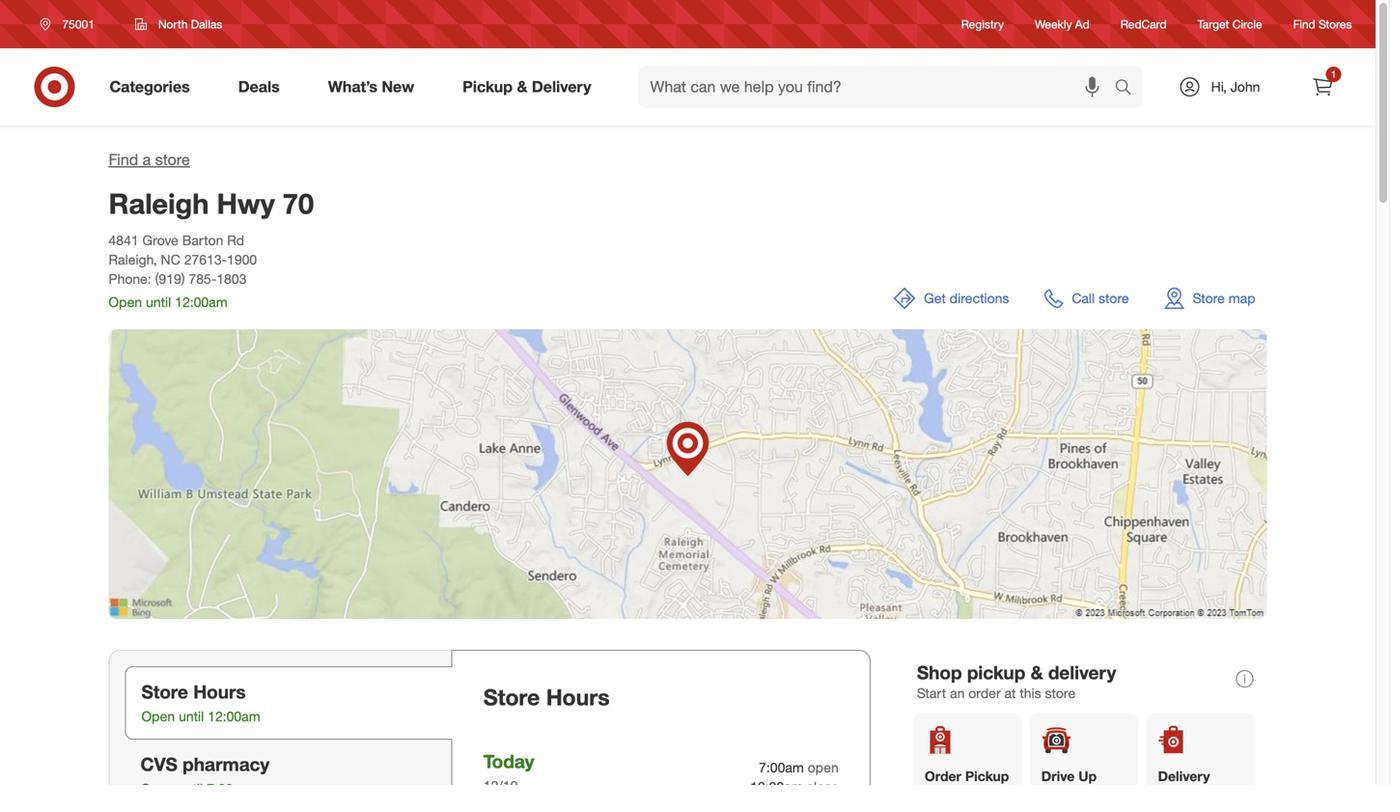 Task type: describe. For each thing, give the bounding box(es) containing it.
find for find a store
[[109, 150, 138, 169]]

1 link
[[1303, 66, 1345, 108]]

cvs pharmacy
[[141, 753, 270, 776]]

a
[[143, 150, 151, 169]]

1803
[[217, 271, 247, 287]]

at
[[1005, 685, 1017, 702]]

nc
[[161, 251, 180, 268]]

weekly ad
[[1035, 17, 1090, 31]]

weekly ad link
[[1035, 16, 1090, 32]]

drive up
[[1042, 768, 1097, 785]]

categories link
[[93, 66, 214, 108]]

store for store map
[[1193, 290, 1226, 307]]

7:00am
[[759, 759, 804, 776]]

raleigh hwy 70 map image
[[109, 329, 1268, 619]]

raleigh
[[109, 186, 209, 221]]

drive
[[1042, 768, 1075, 785]]

this
[[1020, 685, 1042, 702]]

hwy
[[217, 186, 275, 221]]

up
[[1079, 768, 1097, 785]]

pickup & delivery link
[[446, 66, 616, 108]]

what's new
[[328, 77, 415, 96]]

drive up link
[[1030, 713, 1139, 785]]

pickup & delivery
[[463, 77, 592, 96]]

redcard
[[1121, 17, 1167, 31]]

what's new link
[[312, 66, 439, 108]]

circle
[[1233, 17, 1263, 31]]

store map
[[1193, 290, 1256, 307]]

delivery link
[[1147, 713, 1256, 785]]

raleigh hwy 70
[[109, 186, 314, 221]]

today
[[484, 750, 535, 773]]

cvs pharmacy button
[[125, 740, 436, 785]]

12:00am inside store hours open until 12:00am
[[208, 708, 260, 725]]

call store
[[1073, 290, 1130, 307]]

0 horizontal spatial &
[[517, 77, 528, 96]]

registry
[[962, 17, 1005, 31]]

north dallas button
[[123, 7, 235, 42]]

store for store hours open until 12:00am
[[142, 681, 188, 703]]

weekly
[[1035, 17, 1073, 31]]

delivery inside 'link'
[[1159, 768, 1211, 785]]

north
[[158, 17, 188, 31]]

1 vertical spatial pickup
[[966, 768, 1010, 785]]

john
[[1231, 78, 1261, 95]]

get directions link
[[882, 275, 1021, 322]]

cvs
[[141, 753, 178, 776]]

target circle link
[[1198, 16, 1263, 32]]

7:00am open
[[759, 759, 839, 776]]

dallas
[[191, 17, 222, 31]]

barton
[[182, 232, 224, 249]]

delivery
[[1049, 662, 1117, 684]]

75001
[[62, 17, 95, 31]]

search
[[1106, 79, 1153, 98]]

north dallas
[[158, 17, 222, 31]]

find a store link
[[109, 150, 190, 169]]

get
[[925, 290, 947, 307]]

shop pickup & delivery start an order at this store
[[917, 662, 1117, 702]]

4841
[[109, 232, 139, 249]]

find stores link
[[1294, 16, 1353, 32]]

start
[[917, 685, 947, 702]]

categories
[[110, 77, 190, 96]]

70
[[283, 186, 314, 221]]

hours for store hours
[[546, 684, 610, 711]]

map
[[1229, 290, 1256, 307]]

directions
[[950, 290, 1010, 307]]



Task type: vqa. For each thing, say whether or not it's contained in the screenshot.
Raleigh Hwy 70
yes



Task type: locate. For each thing, give the bounding box(es) containing it.
0 vertical spatial delivery
[[532, 77, 592, 96]]

find stores
[[1294, 17, 1353, 31]]

store inside call store button
[[1099, 290, 1130, 307]]

1 horizontal spatial store
[[484, 684, 540, 711]]

1
[[1332, 68, 1337, 80]]

order pickup
[[925, 768, 1010, 785]]

12:00am
[[175, 294, 228, 311], [208, 708, 260, 725]]

store
[[155, 150, 190, 169], [1099, 290, 1130, 307], [1046, 685, 1076, 702]]

find left stores
[[1294, 17, 1316, 31]]

4841 grove barton rd raleigh, nc 27613-1900 phone: (919) 785-1803 open until 12:00am
[[109, 232, 257, 311]]

registry link
[[962, 16, 1005, 32]]

open
[[808, 759, 839, 776]]

what's
[[328, 77, 378, 96]]

open up cvs
[[142, 708, 175, 725]]

1 vertical spatial open
[[142, 708, 175, 725]]

pickup right new
[[463, 77, 513, 96]]

store map button
[[1153, 275, 1268, 322]]

0 vertical spatial find
[[1294, 17, 1316, 31]]

785-
[[189, 271, 217, 287]]

pickup
[[968, 662, 1026, 684]]

0 vertical spatial store
[[155, 150, 190, 169]]

order pickup link
[[914, 713, 1023, 785]]

0 vertical spatial pickup
[[463, 77, 513, 96]]

What can we help you find? suggestions appear below search field
[[639, 66, 1120, 108]]

1 vertical spatial delivery
[[1159, 768, 1211, 785]]

open inside 4841 grove barton rd raleigh, nc 27613-1900 phone: (919) 785-1803 open until 12:00am
[[109, 294, 142, 311]]

store right call
[[1099, 290, 1130, 307]]

0 vertical spatial open
[[109, 294, 142, 311]]

1 horizontal spatial pickup
[[966, 768, 1010, 785]]

store left map
[[1193, 290, 1226, 307]]

12:00am up pharmacy
[[208, 708, 260, 725]]

12:00am down 785-
[[175, 294, 228, 311]]

store inside 'shop pickup & delivery start an order at this store'
[[1046, 685, 1076, 702]]

store right this
[[1046, 685, 1076, 702]]

until up cvs pharmacy
[[179, 708, 204, 725]]

store hours
[[484, 684, 610, 711]]

pickup
[[463, 77, 513, 96], [966, 768, 1010, 785]]

delivery
[[532, 77, 592, 96], [1159, 768, 1211, 785]]

find a store
[[109, 150, 190, 169]]

until
[[146, 294, 171, 311], [179, 708, 204, 725]]

0 horizontal spatial until
[[146, 294, 171, 311]]

&
[[517, 77, 528, 96], [1031, 662, 1044, 684]]

target circle
[[1198, 17, 1263, 31]]

deals
[[238, 77, 280, 96]]

0 vertical spatial until
[[146, 294, 171, 311]]

target
[[1198, 17, 1230, 31]]

order
[[969, 685, 1001, 702]]

0 horizontal spatial store
[[155, 150, 190, 169]]

1 vertical spatial until
[[179, 708, 204, 725]]

find for find stores
[[1294, 17, 1316, 31]]

0 vertical spatial &
[[517, 77, 528, 96]]

0 horizontal spatial pickup
[[463, 77, 513, 96]]

store for store hours
[[484, 684, 540, 711]]

1 vertical spatial find
[[109, 150, 138, 169]]

(919)
[[155, 271, 185, 287]]

1 horizontal spatial find
[[1294, 17, 1316, 31]]

redcard link
[[1121, 16, 1167, 32]]

store up cvs
[[142, 681, 188, 703]]

store inside button
[[1193, 290, 1226, 307]]

until down (919)
[[146, 294, 171, 311]]

open down the phone:
[[109, 294, 142, 311]]

call
[[1073, 290, 1095, 307]]

get directions
[[925, 290, 1010, 307]]

2 vertical spatial store
[[1046, 685, 1076, 702]]

0 horizontal spatial find
[[109, 150, 138, 169]]

ad
[[1076, 17, 1090, 31]]

call store button
[[1033, 275, 1141, 322]]

open
[[109, 294, 142, 311], [142, 708, 175, 725]]

shop
[[917, 662, 963, 684]]

new
[[382, 77, 415, 96]]

75001 button
[[28, 7, 115, 42]]

hi,
[[1212, 78, 1228, 95]]

1 horizontal spatial store
[[1046, 685, 1076, 702]]

0 horizontal spatial hours
[[193, 681, 246, 703]]

1 horizontal spatial until
[[179, 708, 204, 725]]

hi, john
[[1212, 78, 1261, 95]]

1 vertical spatial 12:00am
[[208, 708, 260, 725]]

rd
[[227, 232, 244, 249]]

order
[[925, 768, 962, 785]]

12:00am inside 4841 grove barton rd raleigh, nc 27613-1900 phone: (919) 785-1803 open until 12:00am
[[175, 294, 228, 311]]

hours inside store hours open until 12:00am
[[193, 681, 246, 703]]

stores
[[1319, 17, 1353, 31]]

1 vertical spatial store
[[1099, 290, 1130, 307]]

store inside store hours open until 12:00am
[[142, 681, 188, 703]]

until inside store hours open until 12:00am
[[179, 708, 204, 725]]

2 horizontal spatial store
[[1099, 290, 1130, 307]]

open inside store hours open until 12:00am
[[142, 708, 175, 725]]

1900
[[227, 251, 257, 268]]

deals link
[[222, 66, 304, 108]]

search button
[[1106, 66, 1153, 112]]

until inside 4841 grove barton rd raleigh, nc 27613-1900 phone: (919) 785-1803 open until 12:00am
[[146, 294, 171, 311]]

1 vertical spatial &
[[1031, 662, 1044, 684]]

1 horizontal spatial delivery
[[1159, 768, 1211, 785]]

& inside 'shop pickup & delivery start an order at this store'
[[1031, 662, 1044, 684]]

find
[[1294, 17, 1316, 31], [109, 150, 138, 169]]

0 horizontal spatial delivery
[[532, 77, 592, 96]]

1 horizontal spatial &
[[1031, 662, 1044, 684]]

grove
[[142, 232, 179, 249]]

raleigh,
[[109, 251, 157, 268]]

find left a
[[109, 150, 138, 169]]

store capabilities with hours, vertical tabs tab list
[[109, 650, 453, 785]]

2 horizontal spatial store
[[1193, 290, 1226, 307]]

27613-
[[184, 251, 227, 268]]

phone:
[[109, 271, 151, 287]]

0 vertical spatial 12:00am
[[175, 294, 228, 311]]

hours
[[193, 681, 246, 703], [546, 684, 610, 711]]

an
[[951, 685, 965, 702]]

store up 'today'
[[484, 684, 540, 711]]

store hours open until 12:00am
[[142, 681, 260, 725]]

1 horizontal spatial hours
[[546, 684, 610, 711]]

hours for store hours open until 12:00am
[[193, 681, 246, 703]]

store
[[1193, 290, 1226, 307], [142, 681, 188, 703], [484, 684, 540, 711]]

pickup right order
[[966, 768, 1010, 785]]

pharmacy
[[183, 753, 270, 776]]

0 horizontal spatial store
[[142, 681, 188, 703]]

store right a
[[155, 150, 190, 169]]



